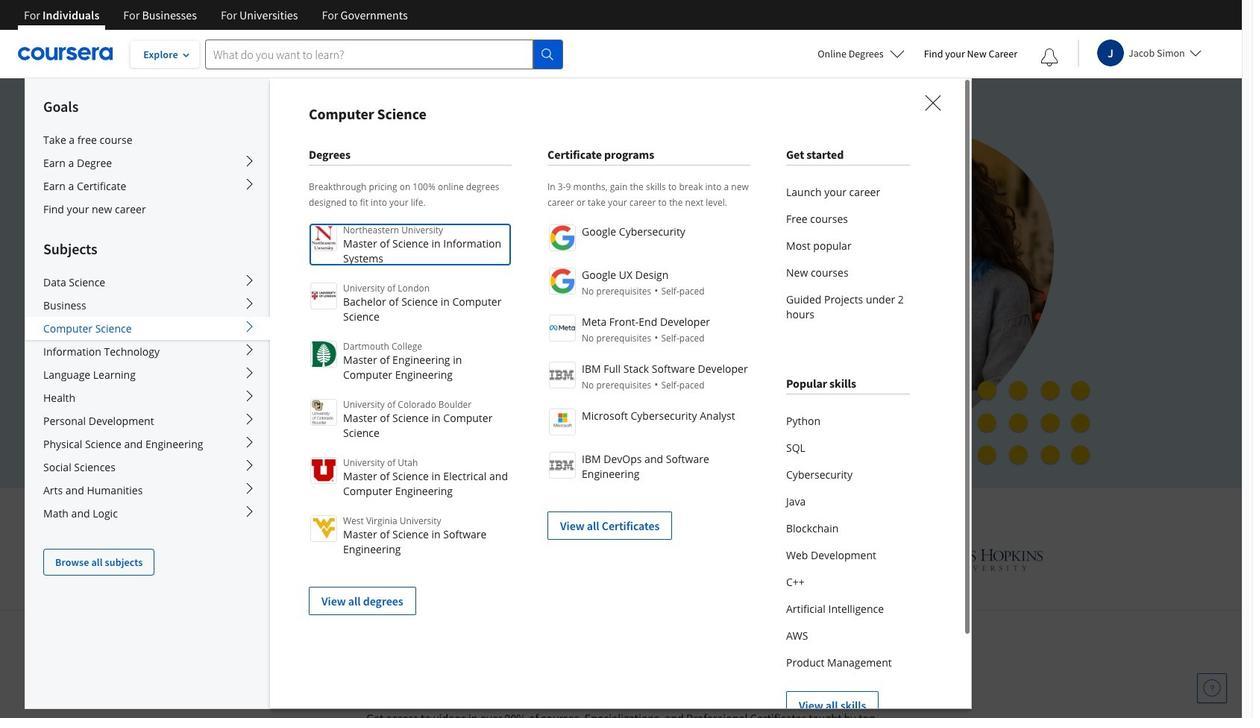 Task type: locate. For each thing, give the bounding box(es) containing it.
duke university image
[[363, 546, 432, 570]]

list item
[[547, 497, 750, 540], [309, 572, 512, 615], [786, 676, 910, 718]]

banner navigation
[[12, 0, 420, 41]]

0 vertical spatial list item
[[547, 497, 750, 540]]

hec paris image
[[801, 544, 853, 575]]

partnername logo image
[[549, 225, 576, 251], [549, 268, 576, 295], [549, 315, 576, 342], [549, 362, 576, 389], [549, 409, 576, 436], [549, 452, 576, 479]]

5 partnername logo image from the top
[[549, 409, 576, 436]]

list
[[786, 179, 910, 328], [309, 223, 512, 615], [547, 223, 750, 540], [786, 408, 910, 718]]

group
[[25, 78, 972, 718]]

1 vertical spatial list item
[[309, 572, 512, 615]]

google image
[[480, 546, 561, 574]]

explore menu element
[[25, 78, 270, 576]]

6 partnername logo image from the top
[[549, 452, 576, 479]]

northeastern university  logo image
[[310, 225, 337, 251]]

help center image
[[1203, 679, 1221, 697]]

university of london logo image
[[310, 283, 337, 310]]

None search field
[[205, 39, 563, 69]]

university of illinois at urbana-champaign image
[[199, 548, 315, 572]]

2 horizontal spatial list item
[[786, 676, 910, 718]]

coursera plus image
[[188, 140, 415, 162]]

coursera image
[[18, 42, 113, 66]]



Task type: describe. For each thing, give the bounding box(es) containing it.
What do you want to learn? text field
[[205, 39, 533, 69]]

johns hopkins university image
[[901, 546, 1043, 574]]

university of michigan image
[[609, 539, 648, 580]]

0 horizontal spatial list item
[[309, 572, 512, 615]]

dartmouth college logo image
[[310, 341, 337, 368]]

1 partnername logo image from the top
[[549, 225, 576, 251]]

university of colorado boulder logo image
[[310, 399, 337, 426]]

3 partnername logo image from the top
[[549, 315, 576, 342]]

2 partnername logo image from the top
[[549, 268, 576, 295]]

west virginia university logo image
[[310, 515, 337, 542]]

university of utah logo image
[[310, 457, 337, 484]]

1 horizontal spatial list item
[[547, 497, 750, 540]]

4 partnername logo image from the top
[[549, 362, 576, 389]]

2 vertical spatial list item
[[786, 676, 910, 718]]



Task type: vqa. For each thing, say whether or not it's contained in the screenshot.
'hec paris' image on the bottom right of page
yes



